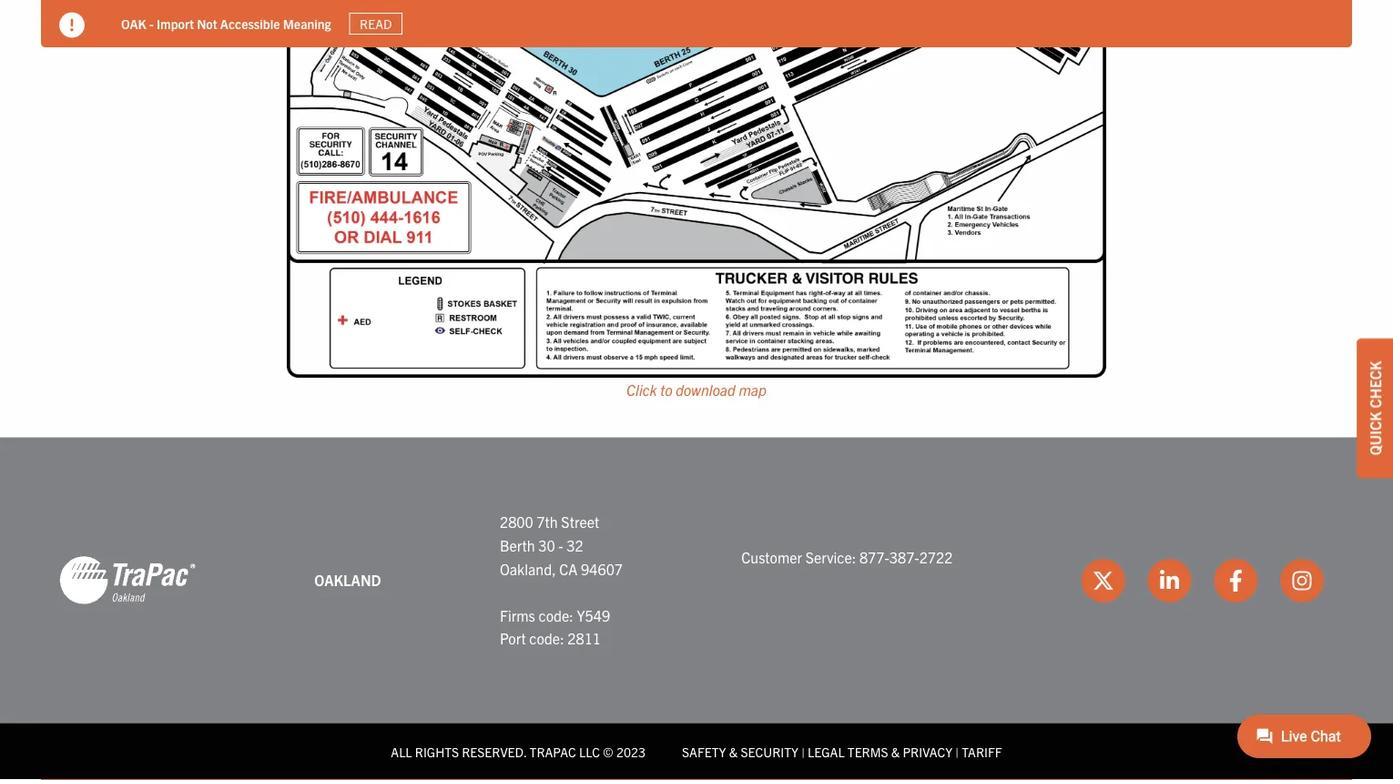 Task type: locate. For each thing, give the bounding box(es) containing it.
legal terms & privacy link
[[808, 744, 953, 760]]

1 horizontal spatial -
[[559, 537, 563, 555]]

firms
[[500, 607, 535, 625]]

0 horizontal spatial &
[[729, 744, 738, 760]]

2800
[[500, 513, 533, 532]]

click to download map link
[[627, 381, 767, 399]]

| left legal
[[802, 744, 805, 760]]

privacy
[[903, 744, 953, 760]]

terms
[[848, 744, 888, 760]]

customer
[[742, 548, 802, 567]]

code: right port
[[529, 630, 564, 648]]

solid image
[[59, 12, 85, 38]]

code: up 2811
[[539, 607, 574, 625]]

-
[[149, 15, 154, 32], [559, 537, 563, 555]]

1 horizontal spatial |
[[956, 744, 959, 760]]

1 vertical spatial -
[[559, 537, 563, 555]]

accessible
[[220, 15, 280, 32]]

footer
[[0, 438, 1393, 780]]

0 horizontal spatial -
[[149, 15, 154, 32]]

- right oak
[[149, 15, 154, 32]]

1 horizontal spatial &
[[891, 744, 900, 760]]

- inside 2800 7th street berth 30 - 32 oakland, ca 94607
[[559, 537, 563, 555]]

tariff link
[[962, 744, 1002, 760]]

berth
[[500, 537, 535, 555]]

& right 'terms'
[[891, 744, 900, 760]]

& right safety at the bottom
[[729, 744, 738, 760]]

©
[[603, 744, 613, 760]]

| left tariff "link"
[[956, 744, 959, 760]]

click
[[627, 381, 657, 399]]

oak
[[121, 15, 146, 32]]

94607
[[581, 560, 623, 578]]

code:
[[539, 607, 574, 625], [529, 630, 564, 648]]

30
[[538, 537, 555, 555]]

read
[[360, 15, 392, 32]]

service:
[[806, 548, 856, 567]]

2811
[[568, 630, 601, 648]]

0 vertical spatial code:
[[539, 607, 574, 625]]

firms code:  y549 port code:  2811
[[500, 607, 610, 648]]

- left 32
[[559, 537, 563, 555]]

trapac
[[530, 744, 576, 760]]

0 horizontal spatial |
[[802, 744, 805, 760]]

oakland image
[[59, 556, 196, 607]]

1 vertical spatial code:
[[529, 630, 564, 648]]

&
[[729, 744, 738, 760], [891, 744, 900, 760]]

0 vertical spatial -
[[149, 15, 154, 32]]

click to download map
[[627, 381, 767, 399]]

|
[[802, 744, 805, 760], [956, 744, 959, 760]]

not
[[197, 15, 217, 32]]



Task type: describe. For each thing, give the bounding box(es) containing it.
1 & from the left
[[729, 744, 738, 760]]

import
[[157, 15, 194, 32]]

7th
[[537, 513, 558, 532]]

llc
[[579, 744, 600, 760]]

all
[[391, 744, 412, 760]]

footer containing 2800 7th street
[[0, 438, 1393, 780]]

customer service: 877-387-2722
[[742, 548, 953, 567]]

meaning
[[283, 15, 331, 32]]

877-
[[860, 548, 890, 567]]

oak - import not accessible meaning
[[121, 15, 331, 32]]

all rights reserved. trapac llc © 2023
[[391, 744, 646, 760]]

reserved.
[[462, 744, 527, 760]]

safety
[[682, 744, 726, 760]]

street
[[561, 513, 599, 532]]

ca
[[559, 560, 578, 578]]

legal
[[808, 744, 845, 760]]

security
[[741, 744, 799, 760]]

1 | from the left
[[802, 744, 805, 760]]

download
[[676, 381, 736, 399]]

387-
[[889, 548, 919, 567]]

2 | from the left
[[956, 744, 959, 760]]

32
[[567, 537, 583, 555]]

quick check link
[[1357, 338, 1393, 478]]

y549
[[577, 607, 610, 625]]

quick
[[1366, 412, 1384, 456]]

map
[[739, 381, 767, 399]]

2722
[[919, 548, 953, 567]]

check
[[1366, 361, 1384, 409]]

port
[[500, 630, 526, 648]]

oakland,
[[500, 560, 556, 578]]

quick check
[[1366, 361, 1384, 456]]

oakland
[[314, 572, 381, 590]]

safety & security link
[[682, 744, 799, 760]]

safety & security | legal terms & privacy | tariff
[[682, 744, 1002, 760]]

2 & from the left
[[891, 744, 900, 760]]

tariff
[[962, 744, 1002, 760]]

read link
[[349, 13, 402, 35]]

rights
[[415, 744, 459, 760]]

2023
[[616, 744, 646, 760]]

to
[[660, 381, 673, 399]]

2800 7th street berth 30 - 32 oakland, ca 94607
[[500, 513, 623, 578]]



Task type: vqa. For each thing, say whether or not it's contained in the screenshot.
the bottom account
no



